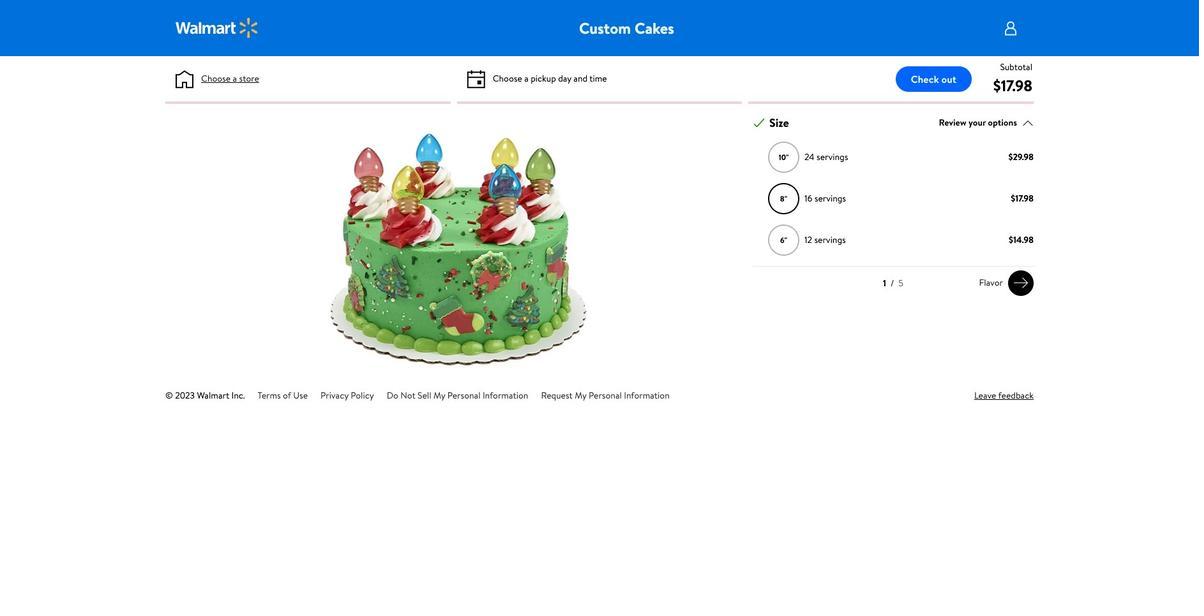 Task type: describe. For each thing, give the bounding box(es) containing it.
sell
[[418, 390, 431, 402]]

1 / 5
[[883, 277, 904, 290]]

terms of use link
[[258, 390, 308, 402]]

check out
[[911, 72, 957, 86]]

icon for continue arrow image
[[1013, 275, 1029, 291]]

12
[[805, 234, 812, 247]]

8"
[[780, 193, 787, 204]]

request my personal information
[[541, 390, 670, 402]]

leave feedback
[[974, 390, 1034, 402]]

of
[[283, 390, 291, 402]]

privacy policy
[[321, 390, 374, 402]]

flavor link
[[974, 271, 1034, 296]]

1
[[883, 277, 886, 290]]

do not sell my personal information
[[387, 390, 528, 402]]

ok image
[[754, 117, 765, 129]]

custom
[[579, 17, 631, 39]]

1 personal from the left
[[447, 390, 481, 402]]

walmart
[[197, 390, 229, 402]]

flavor
[[979, 277, 1003, 289]]

time
[[590, 72, 607, 85]]

24 servings
[[805, 151, 848, 164]]

2 personal from the left
[[589, 390, 622, 402]]

policy
[[351, 390, 374, 402]]

out
[[942, 72, 957, 86]]

choose a store
[[201, 72, 259, 85]]

privacy
[[321, 390, 349, 402]]

do not sell my personal information link
[[387, 390, 528, 402]]

inc.
[[232, 390, 245, 402]]

your
[[969, 116, 986, 129]]

$14.98
[[1009, 234, 1034, 247]]

check
[[911, 72, 939, 86]]

servings for 16 servings
[[815, 192, 846, 205]]

choose a store link
[[201, 72, 259, 86]]

5
[[899, 277, 904, 290]]

©
[[165, 390, 173, 402]]

2 information from the left
[[624, 390, 670, 402]]

$29.98
[[1009, 151, 1034, 164]]

0 vertical spatial $17.98
[[993, 75, 1033, 96]]

16 servings
[[805, 192, 846, 205]]

feedback
[[998, 390, 1034, 402]]

choose a pickup day and time
[[493, 72, 607, 85]]

2023
[[175, 390, 195, 402]]

1 my from the left
[[434, 390, 445, 402]]

2 my from the left
[[575, 390, 587, 402]]

review
[[939, 116, 967, 129]]

review your options
[[939, 116, 1017, 129]]

review your options link
[[939, 114, 1034, 132]]



Task type: locate. For each thing, give the bounding box(es) containing it.
0 horizontal spatial choose
[[201, 72, 231, 85]]

subtotal
[[1000, 61, 1033, 73]]

0 horizontal spatial information
[[483, 390, 528, 402]]

subtotal $17.98
[[993, 61, 1033, 96]]

up arrow image
[[1022, 117, 1034, 129]]

10"
[[779, 152, 789, 163]]

request my personal information link
[[541, 390, 670, 402]]

information
[[483, 390, 528, 402], [624, 390, 670, 402]]

2 a from the left
[[524, 72, 529, 85]]

choose left store in the left top of the page
[[201, 72, 231, 85]]

and
[[574, 72, 588, 85]]

6"
[[780, 235, 787, 246]]

personal right sell
[[447, 390, 481, 402]]

1 vertical spatial servings
[[815, 192, 846, 205]]

privacy policy link
[[321, 390, 374, 402]]

request
[[541, 390, 573, 402]]

choose for choose a store
[[201, 72, 231, 85]]

check out button
[[896, 66, 972, 92]]

0 horizontal spatial my
[[434, 390, 445, 402]]

custom cakes
[[579, 17, 674, 39]]

servings
[[817, 151, 848, 164], [815, 192, 846, 205], [814, 234, 846, 247]]

options
[[988, 116, 1017, 129]]

store
[[239, 72, 259, 85]]

use
[[293, 390, 308, 402]]

1 horizontal spatial personal
[[589, 390, 622, 402]]

a
[[233, 72, 237, 85], [524, 72, 529, 85]]

2 choose from the left
[[493, 72, 522, 85]]

servings for 24 servings
[[817, 151, 848, 164]]

not
[[401, 390, 416, 402]]

/
[[891, 277, 894, 290]]

choose
[[201, 72, 231, 85], [493, 72, 522, 85]]

personal right the request
[[589, 390, 622, 402]]

terms of use
[[258, 390, 308, 402]]

© 2023 walmart inc.
[[165, 390, 245, 402]]

pickup
[[531, 72, 556, 85]]

servings right 12
[[814, 234, 846, 247]]

choose for choose a pickup day and time
[[493, 72, 522, 85]]

$17.98 up $14.98
[[1011, 192, 1034, 205]]

1 horizontal spatial choose
[[493, 72, 522, 85]]

back to walmart.com image
[[176, 18, 259, 38]]

personal
[[447, 390, 481, 402], [589, 390, 622, 402]]

$17.98 down subtotal
[[993, 75, 1033, 96]]

my right the request
[[575, 390, 587, 402]]

1 horizontal spatial information
[[624, 390, 670, 402]]

my right sell
[[434, 390, 445, 402]]

0 vertical spatial servings
[[817, 151, 848, 164]]

a left the pickup
[[524, 72, 529, 85]]

16
[[805, 192, 813, 205]]

my
[[434, 390, 445, 402], [575, 390, 587, 402]]

cakes
[[635, 17, 674, 39]]

1 a from the left
[[233, 72, 237, 85]]

servings for 12 servings
[[814, 234, 846, 247]]

terms
[[258, 390, 281, 402]]

1 choose from the left
[[201, 72, 231, 85]]

size
[[770, 115, 789, 131]]

servings right 16
[[815, 192, 846, 205]]

0 horizontal spatial personal
[[447, 390, 481, 402]]

0 horizontal spatial a
[[233, 72, 237, 85]]

1 horizontal spatial a
[[524, 72, 529, 85]]

day
[[558, 72, 572, 85]]

a for store
[[233, 72, 237, 85]]

do
[[387, 390, 398, 402]]

your account image
[[998, 20, 1024, 36]]

choose left the pickup
[[493, 72, 522, 85]]

1 information from the left
[[483, 390, 528, 402]]

$17.98
[[993, 75, 1033, 96], [1011, 192, 1034, 205]]

leave
[[974, 390, 997, 402]]

12 servings
[[805, 234, 846, 247]]

1 vertical spatial $17.98
[[1011, 192, 1034, 205]]

24
[[805, 151, 815, 164]]

servings right 24 in the right top of the page
[[817, 151, 848, 164]]

1 horizontal spatial my
[[575, 390, 587, 402]]

review your options element
[[939, 116, 1017, 130]]

leave feedback button
[[974, 390, 1034, 403]]

2 vertical spatial servings
[[814, 234, 846, 247]]

a left store in the left top of the page
[[233, 72, 237, 85]]

a for pickup
[[524, 72, 529, 85]]



Task type: vqa. For each thing, say whether or not it's contained in the screenshot.


